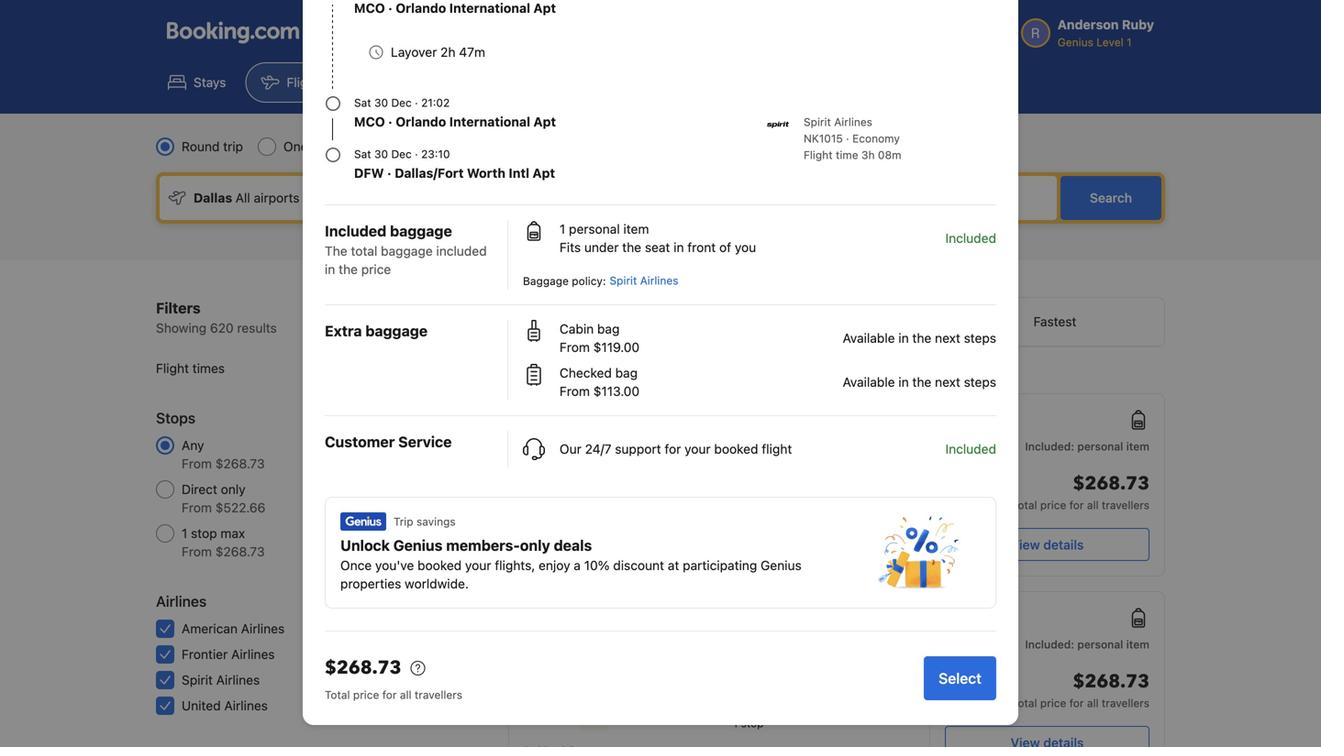 Task type: describe. For each thing, give the bounding box(es) containing it.
trip savings
[[394, 516, 456, 529]]

· up dallas/fort
[[415, 148, 418, 161]]

stays link
[[152, 62, 242, 103]]

1236
[[442, 438, 472, 453]]

1 inside 1 stop max from $268.73
[[182, 526, 188, 541]]

fastest button
[[946, 298, 1164, 346]]

dfw down lga
[[843, 715, 868, 728]]

0 vertical spatial genius
[[393, 537, 443, 555]]

mco inside sat 30 dec · 21:02 mco · orlando international apt
[[354, 114, 385, 129]]

checked
[[560, 366, 612, 381]]

stop inside 1 stop max from $268.73
[[191, 526, 217, 541]]

round trip
[[182, 139, 243, 154]]

08:57 for 08:57
[[583, 412, 625, 429]]

may
[[544, 364, 565, 377]]

9h for 9h 07m
[[731, 411, 744, 424]]

frontier
[[182, 647, 228, 663]]

once
[[340, 558, 372, 574]]

sat for dfw
[[354, 148, 371, 161]]

orlando inside sat 30 dec · 21:02 mco · orlando international apt
[[396, 114, 446, 129]]

lga
[[847, 631, 869, 644]]

the inside 1 personal item fits under the seat in front of you
[[622, 240, 642, 255]]

$113.00
[[593, 384, 640, 399]]

american airlines
[[182, 622, 285, 637]]

9h 07m
[[731, 411, 770, 424]]

23:10 30 dec
[[874, 495, 915, 529]]

77
[[457, 482, 472, 497]]

spirit inside spirit airlines nk1015 · economy flight time 3h 08m
[[804, 116, 831, 128]]

baggage policy: spirit airlines
[[523, 274, 679, 288]]

1 inside 1 personal item fits under the seat in front of you
[[560, 222, 566, 237]]

reset all
[[421, 301, 472, 316]]

1 international from the top
[[449, 0, 530, 16]]

customer
[[325, 434, 395, 451]]

available in the next steps for $113.00
[[843, 375, 997, 390]]

08:57 dfw . 27 dec
[[583, 610, 653, 644]]

item for 23:10
[[1127, 440, 1150, 453]]

spirit airlines image
[[767, 114, 789, 136]]

search button
[[1061, 176, 1162, 220]]

cabin
[[560, 322, 594, 337]]

details
[[1044, 538, 1084, 553]]

08m
[[878, 149, 902, 161]]

deals
[[554, 537, 592, 555]]

travellers for 23:10
[[1102, 499, 1150, 512]]

included inside included baggage the total baggage included in the price
[[325, 223, 387, 240]]

total
[[351, 244, 377, 259]]

sat 30 dec · 21:02 mco · orlando international apt
[[354, 96, 556, 129]]

price inside included baggage the total baggage included in the price
[[361, 262, 391, 277]]

cabin bag from $119.00
[[560, 322, 640, 355]]

07m
[[747, 411, 770, 424]]

one
[[284, 139, 308, 154]]

15:09
[[583, 495, 623, 512]]

0 vertical spatial spirit airlines
[[524, 547, 593, 560]]

showing
[[156, 321, 207, 336]]

9h 01m
[[729, 495, 768, 507]]

sat 30 dec · 23:10 dfw · dallas/fort worth intl apt
[[354, 148, 555, 181]]

if
[[609, 364, 616, 377]]

dec inside 08:57 dfw . 27 dec
[[633, 631, 653, 644]]

properties
[[340, 577, 401, 592]]

the
[[325, 244, 347, 259]]

checked bag from $113.00
[[560, 366, 640, 399]]

10%
[[584, 558, 610, 574]]

0 horizontal spatial flight
[[156, 361, 189, 376]]

baggage for extra
[[366, 323, 428, 340]]

best button
[[509, 298, 728, 346]]

frontier airlines
[[182, 647, 275, 663]]

22:11
[[877, 610, 915, 627]]

in inside included baggage the total baggage included in the price
[[325, 262, 335, 277]]

08:57 for 08:57 dfw . 27 dec
[[583, 610, 625, 627]]

dfw inside 08:57 dfw . 27 dec
[[583, 631, 608, 644]]

30 dec for dfw
[[877, 715, 915, 728]]

multi-
[[375, 139, 410, 154]]

you've
[[375, 558, 414, 574]]

united airlines
[[182, 699, 268, 714]]

dfw inside 'sat 30 dec · 23:10 dfw · dallas/fort worth intl apt'
[[354, 166, 384, 181]]

· up layover
[[388, 0, 393, 16]]

prices
[[508, 364, 540, 377]]

showing 620 results
[[156, 321, 277, 336]]

round
[[182, 139, 220, 154]]

620
[[210, 321, 234, 336]]

12h 14m
[[729, 609, 772, 622]]

members-
[[446, 537, 520, 555]]

time
[[836, 149, 859, 161]]

30 for dfw
[[374, 148, 388, 161]]

view details
[[1011, 538, 1084, 553]]

savings
[[417, 516, 456, 529]]

reset
[[421, 301, 455, 316]]

0 horizontal spatial spirit airlines
[[182, 673, 260, 688]]

discount
[[613, 558, 664, 574]]

0 vertical spatial booked
[[714, 442, 758, 457]]

best
[[594, 314, 621, 329]]

1 stop max from $268.73
[[182, 526, 265, 560]]

1 vertical spatial genius
[[761, 558, 802, 574]]

included: personal item for 23:10
[[1025, 440, 1150, 453]]

total for dfw
[[1012, 697, 1037, 710]]

extra baggage
[[325, 323, 428, 340]]

item inside 1 personal item fits under the seat in front of you
[[624, 222, 649, 237]]

· down 'multi-'
[[387, 166, 392, 181]]

front
[[688, 240, 716, 255]]

at
[[668, 558, 679, 574]]

27 right 24/7
[[617, 433, 630, 446]]

multi-city
[[375, 139, 431, 154]]

international inside sat 30 dec · 21:02 mco · orlando international apt
[[449, 114, 530, 129]]

select button
[[924, 657, 997, 701]]

reset all button
[[421, 297, 472, 319]]

spirit left 'deals'
[[524, 547, 551, 560]]

flight times
[[156, 361, 225, 376]]

· left 21:02
[[415, 96, 418, 109]]

bag for cabin bag
[[597, 322, 620, 337]]

times
[[192, 361, 225, 376]]

19:04
[[874, 412, 915, 429]]

1 personal item fits under the seat in front of you
[[560, 222, 756, 255]]

2 vertical spatial stop
[[741, 718, 764, 730]]

tab list containing best
[[509, 298, 1164, 348]]

0 vertical spatial stop
[[743, 436, 766, 449]]

spirit airlines link
[[610, 274, 679, 287]]

worldwide.
[[405, 577, 469, 592]]

flights
[[287, 75, 326, 90]]

spirit inside baggage policy: spirit airlines
[[610, 274, 637, 287]]

30 for 30 dec
[[877, 517, 891, 529]]

0 vertical spatial your
[[685, 442, 711, 457]]

customer service
[[325, 434, 452, 451]]

30 dec for ewr
[[616, 715, 654, 728]]

our 24/7 support for your booked flight
[[560, 442, 792, 457]]

12h
[[729, 609, 747, 622]]

layover 2h 47m
[[391, 45, 485, 60]]

one way
[[284, 139, 335, 154]]

from for checked bag from $113.00
[[560, 384, 590, 399]]

unlock genius members-only deals once you've booked your flights, enjoy a 10% discount at participating genius properties worldwide.
[[340, 537, 802, 592]]

dec inside 22:11 lga . 27 dec
[[894, 631, 915, 644]]

intl
[[509, 166, 529, 181]]

airlines inside baggage policy: spirit airlines
[[640, 274, 679, 287]]

results
[[237, 321, 277, 336]]



Task type: vqa. For each thing, say whether or not it's contained in the screenshot.


Task type: locate. For each thing, give the bounding box(es) containing it.
flights,
[[495, 558, 535, 574]]

30 inside 'sat 30 dec · 23:10 dfw · dallas/fort worth intl apt'
[[374, 148, 388, 161]]

american
[[182, 622, 238, 637]]

1 vertical spatial spirit airlines
[[182, 673, 260, 688]]

select
[[939, 670, 982, 688]]

0 vertical spatial flight
[[804, 149, 833, 161]]

30
[[374, 96, 388, 109], [374, 148, 388, 161], [877, 517, 891, 529], [616, 715, 630, 728], [877, 715, 891, 728]]

1 vertical spatial mco
[[354, 114, 385, 129]]

worth
[[467, 166, 506, 181]]

2 vertical spatial baggage
[[366, 323, 428, 340]]

1 vertical spatial steps
[[964, 375, 997, 390]]

30 for mco
[[374, 96, 388, 109]]

sat inside sat 30 dec · 21:02 mco · orlando international apt
[[354, 96, 371, 109]]

booked down '9h 07m'
[[714, 442, 758, 457]]

1 vertical spatial international
[[449, 114, 530, 129]]

apt inside sat 30 dec · 21:02 mco · orlando international apt
[[534, 114, 556, 129]]

1 vertical spatial 9h
[[729, 495, 743, 507]]

international up 47m
[[449, 0, 530, 16]]

booking.com logo image
[[167, 22, 299, 44], [167, 22, 299, 44]]

included: for dfw
[[1025, 639, 1075, 652]]

23:10
[[421, 148, 450, 161], [874, 495, 915, 512]]

1 vertical spatial sat
[[354, 148, 371, 161]]

1 horizontal spatial only
[[520, 537, 550, 555]]

198
[[450, 622, 472, 637]]

27 for 22:11
[[878, 631, 891, 644]]

08:57 up 24/7
[[583, 412, 625, 429]]

0 vertical spatial personal
[[569, 222, 620, 237]]

9h
[[731, 411, 744, 424], [729, 495, 743, 507]]

from
[[560, 340, 590, 355], [560, 384, 590, 399], [182, 457, 212, 472], [182, 501, 212, 516], [182, 545, 212, 560]]

booked inside unlock genius members-only deals once you've booked your flights, enjoy a 10% discount at participating genius properties worldwide.
[[418, 558, 462, 574]]

2 available from the top
[[843, 375, 895, 390]]

nk1015
[[804, 132, 843, 145]]

ewr
[[583, 715, 607, 728]]

0 vertical spatial international
[[449, 0, 530, 16]]

only inside unlock genius members-only deals once you've booked your flights, enjoy a 10% discount at participating genius properties worldwide.
[[520, 537, 550, 555]]

orlando up layover
[[396, 0, 446, 16]]

1 horizontal spatial booked
[[714, 442, 758, 457]]

bag
[[597, 322, 620, 337], [615, 366, 638, 381]]

flight
[[804, 149, 833, 161], [156, 361, 189, 376]]

2 orlando from the top
[[396, 114, 446, 129]]

1 vertical spatial available in the next steps
[[843, 375, 997, 390]]

dfw down 'multi-'
[[354, 166, 384, 181]]

$268.73 total price for all travellers for 23:10
[[1012, 472, 1150, 512]]

2 $268.73 total price for all travellers from the top
[[1012, 670, 1150, 710]]

bag inside checked bag from $113.00
[[615, 366, 638, 381]]

$268.73 inside any from $268.73
[[215, 457, 265, 472]]

1 horizontal spatial 30 dec
[[877, 715, 915, 728]]

from inside checked bag from $113.00
[[560, 384, 590, 399]]

included: personal item for dfw
[[1025, 639, 1150, 652]]

your right 'support'
[[685, 442, 711, 457]]

2 included: personal item from the top
[[1025, 639, 1150, 652]]

0 horizontal spatial booked
[[418, 558, 462, 574]]

1 horizontal spatial genius
[[761, 558, 802, 574]]

1 vertical spatial bag
[[615, 366, 638, 381]]

tab list
[[509, 298, 1164, 348]]

spirit airlines nk1015 · economy flight time 3h 08m
[[804, 116, 902, 161]]

any
[[182, 438, 204, 453]]

0 vertical spatial sat
[[354, 96, 371, 109]]

apt
[[534, 0, 556, 16], [534, 114, 556, 129], [533, 166, 555, 181]]

2 08:57 from the top
[[583, 610, 625, 627]]

· inside spirit airlines nk1015 · economy flight time 3h 08m
[[846, 132, 849, 145]]

from inside any from $268.73
[[182, 457, 212, 472]]

under
[[584, 240, 619, 255]]

0 horizontal spatial .
[[611, 628, 614, 640]]

1 $268.73 total price for all travellers from the top
[[1012, 472, 1150, 512]]

only inside the direct only from $522.66
[[221, 482, 246, 497]]

2 sat from the top
[[354, 148, 371, 161]]

234
[[448, 699, 472, 714]]

1 horizontal spatial your
[[685, 442, 711, 457]]

1 mco from the top
[[354, 0, 385, 16]]

27 inside 08:57 dfw . 27 dec
[[617, 631, 630, 644]]

0 vertical spatial mco
[[354, 0, 385, 16]]

dfw up the $268.73 region at the bottom of the page
[[583, 631, 608, 644]]

1 vertical spatial included:
[[1025, 639, 1075, 652]]

0 horizontal spatial 30 dec
[[616, 715, 654, 728]]

included:
[[1025, 440, 1075, 453], [1025, 639, 1075, 652]]

0 vertical spatial available in the next steps
[[843, 331, 997, 346]]

economy up worth on the top of page
[[446, 139, 501, 154]]

· up 'multi-'
[[388, 114, 393, 129]]

economy
[[853, 132, 900, 145], [446, 139, 501, 154]]

1 stop
[[735, 436, 766, 449], [733, 718, 764, 730]]

27 down 22:11
[[878, 631, 891, 644]]

0 vertical spatial 1 stop
[[735, 436, 766, 449]]

0 vertical spatial $268.73 total price for all travellers
[[1012, 472, 1150, 512]]

dec inside 'sat 30 dec · 23:10 dfw · dallas/fort worth intl apt'
[[391, 148, 412, 161]]

1 vertical spatial $268.73 total price for all travellers
[[1012, 670, 1150, 710]]

personal for dfw
[[1078, 639, 1124, 652]]

27 inside 22:11 lga . 27 dec
[[878, 631, 891, 644]]

9h left 07m
[[731, 411, 744, 424]]

1 vertical spatial next
[[935, 375, 961, 390]]

your down members-
[[465, 558, 491, 574]]

from for cabin bag from $119.00
[[560, 340, 590, 355]]

1 next from the top
[[935, 331, 961, 346]]

2 vertical spatial item
[[1127, 639, 1150, 652]]

21:02
[[421, 96, 450, 109]]

1 horizontal spatial spirit airlines
[[524, 547, 593, 560]]

total
[[1012, 499, 1037, 512], [325, 689, 350, 702], [1012, 697, 1037, 710]]

flight left times
[[156, 361, 189, 376]]

baggage
[[523, 275, 569, 288]]

·
[[388, 0, 393, 16], [415, 96, 418, 109], [388, 114, 393, 129], [846, 132, 849, 145], [415, 148, 418, 161], [387, 166, 392, 181]]

$268.73 inside region
[[325, 656, 401, 681]]

1 vertical spatial item
[[1127, 440, 1150, 453]]

direct
[[182, 482, 217, 497]]

personal
[[569, 222, 620, 237], [1078, 440, 1124, 453], [1078, 639, 1124, 652]]

2 next from the top
[[935, 375, 961, 390]]

0 vertical spatial steps
[[964, 331, 997, 346]]

2 available in the next steps from the top
[[843, 375, 997, 390]]

travellers for dfw
[[1102, 697, 1150, 710]]

$268.73 total price for all travellers for dfw
[[1012, 670, 1150, 710]]

3h
[[862, 149, 875, 161]]

dfw right our
[[583, 433, 608, 446]]

1 available from the top
[[843, 331, 895, 346]]

30 dec
[[616, 715, 654, 728], [877, 715, 915, 728]]

.
[[611, 628, 614, 640], [872, 628, 875, 640]]

bag up the $113.00
[[615, 366, 638, 381]]

trip
[[394, 516, 413, 529]]

sat inside 'sat 30 dec · 23:10 dfw · dallas/fort worth intl apt'
[[354, 148, 371, 161]]

orlando down 21:02
[[396, 114, 446, 129]]

0 vertical spatial next
[[935, 331, 961, 346]]

2 steps from the top
[[964, 375, 997, 390]]

0 horizontal spatial economy
[[446, 139, 501, 154]]

available for from $113.00
[[843, 375, 895, 390]]

from for direct only from $522.66
[[182, 501, 212, 516]]

1 vertical spatial apt
[[534, 114, 556, 129]]

1 horizontal spatial flight
[[804, 149, 833, 161]]

. up the $268.73 region at the bottom of the page
[[611, 628, 614, 640]]

0 vertical spatial included:
[[1025, 440, 1075, 453]]

the inside included baggage the total baggage included in the price
[[339, 262, 358, 277]]

baggage up the included on the top of page
[[390, 223, 452, 240]]

view
[[1011, 538, 1040, 553]]

. inside 22:11 lga . 27 dec
[[872, 628, 875, 640]]

bag up $119.00
[[597, 322, 620, 337]]

baggage for included
[[390, 223, 452, 240]]

from inside 'cabin bag from $119.00'
[[560, 340, 590, 355]]

change
[[568, 364, 606, 377]]

27 dec
[[617, 433, 653, 446]]

1 included: from the top
[[1025, 440, 1075, 453]]

from down direct
[[182, 501, 212, 516]]

included
[[325, 223, 387, 240], [946, 231, 997, 246], [946, 442, 997, 457]]

30 inside the "23:10 30 dec"
[[877, 517, 891, 529]]

0 vertical spatial apt
[[534, 0, 556, 16]]

1 vertical spatial booked
[[418, 558, 462, 574]]

1 vertical spatial available
[[843, 375, 895, 390]]

genius image
[[340, 513, 386, 531], [340, 513, 386, 531], [878, 517, 959, 590]]

seat
[[645, 240, 670, 255]]

flight down nk1015
[[804, 149, 833, 161]]

next for from $119.00
[[935, 331, 961, 346]]

566
[[448, 526, 472, 541]]

item for dfw
[[1127, 639, 1150, 652]]

1 vertical spatial orlando
[[396, 114, 446, 129]]

1 vertical spatial stop
[[191, 526, 217, 541]]

$268.73 inside 1 stop max from $268.73
[[215, 545, 265, 560]]

2 included: from the top
[[1025, 639, 1075, 652]]

bag for checked bag
[[615, 366, 638, 381]]

0 horizontal spatial genius
[[393, 537, 443, 555]]

08:57 down 10%
[[583, 610, 625, 627]]

steps for $113.00
[[964, 375, 997, 390]]

2 international from the top
[[449, 114, 530, 129]]

22:11 lga . 27 dec
[[847, 610, 915, 644]]

flight
[[762, 442, 792, 457]]

sat
[[354, 96, 371, 109], [354, 148, 371, 161]]

booked up worldwide.
[[418, 558, 462, 574]]

23:10 up dallas/fort
[[421, 148, 450, 161]]

dec
[[391, 96, 412, 109], [391, 148, 412, 161], [633, 433, 653, 446], [894, 517, 915, 529], [633, 631, 653, 644], [894, 631, 915, 644], [633, 715, 654, 728], [894, 715, 915, 728]]

included
[[436, 244, 487, 259]]

1 vertical spatial flight
[[156, 361, 189, 376]]

· up time
[[846, 132, 849, 145]]

next for from $113.00
[[935, 375, 961, 390]]

international up worth on the top of page
[[449, 114, 530, 129]]

economy up 3h
[[853, 132, 900, 145]]

a
[[574, 558, 581, 574]]

spirit up united
[[182, 673, 213, 688]]

only up the $522.66
[[221, 482, 246, 497]]

1 vertical spatial your
[[465, 558, 491, 574]]

all inside the reset all button
[[458, 301, 472, 316]]

. for 08:57
[[611, 628, 614, 640]]

23:10 inside 'sat 30 dec · 23:10 dfw · dallas/fort worth intl apt'
[[421, 148, 450, 161]]

$268.73
[[215, 457, 265, 472], [1073, 472, 1150, 497], [215, 545, 265, 560], [325, 656, 401, 681], [1073, 670, 1150, 695]]

travellers
[[1102, 499, 1150, 512], [415, 689, 462, 702], [1102, 697, 1150, 710]]

0 horizontal spatial only
[[221, 482, 246, 497]]

01m
[[746, 495, 768, 507]]

the
[[622, 240, 642, 255], [339, 262, 358, 277], [913, 331, 932, 346], [913, 375, 932, 390]]

$119.00
[[593, 340, 640, 355]]

0 vertical spatial item
[[624, 222, 649, 237]]

available for from $119.00
[[843, 331, 895, 346]]

30 inside sat 30 dec · 21:02 mco · orlando international apt
[[374, 96, 388, 109]]

0 vertical spatial only
[[221, 482, 246, 497]]

1 30 dec from the left
[[616, 715, 654, 728]]

genius up 14m
[[761, 558, 802, 574]]

1 vertical spatial 08:57
[[583, 610, 625, 627]]

1 horizontal spatial economy
[[853, 132, 900, 145]]

27 for 08:57
[[617, 631, 630, 644]]

you
[[735, 240, 756, 255]]

dec inside sat 30 dec · 21:02 mco · orlando international apt
[[391, 96, 412, 109]]

0 horizontal spatial your
[[465, 558, 491, 574]]

1 orlando from the top
[[396, 0, 446, 16]]

0 vertical spatial bag
[[597, 322, 620, 337]]

1 available in the next steps from the top
[[843, 331, 997, 346]]

airlines inside spirit airlines nk1015 · economy flight time 3h 08m
[[834, 116, 873, 128]]

2 mco from the top
[[354, 114, 385, 129]]

0 vertical spatial 08:57
[[583, 412, 625, 429]]

your inside unlock genius members-only deals once you've booked your flights, enjoy a 10% discount at participating genius properties worldwide.
[[465, 558, 491, 574]]

27 up the $268.73 region at the bottom of the page
[[617, 631, 630, 644]]

. inside 08:57 dfw . 27 dec
[[611, 628, 614, 640]]

1 horizontal spatial .
[[872, 628, 875, 640]]

1 . from the left
[[611, 628, 614, 640]]

0 vertical spatial 9h
[[731, 411, 744, 424]]

only up 'enjoy'
[[520, 537, 550, 555]]

are
[[649, 364, 666, 377]]

steps for $119.00
[[964, 331, 997, 346]]

stops
[[156, 410, 196, 427]]

genius
[[393, 537, 443, 555], [761, 558, 802, 574]]

policy:
[[572, 275, 606, 288]]

1 vertical spatial 1 stop
[[733, 718, 764, 730]]

filters
[[156, 300, 201, 317]]

city
[[410, 139, 431, 154]]

$268.73 total price for all travellers
[[1012, 472, 1150, 512], [1012, 670, 1150, 710]]

airlines
[[834, 116, 873, 128], [640, 274, 679, 287], [554, 547, 593, 560], [156, 593, 207, 611], [241, 622, 285, 637], [231, 647, 275, 663], [216, 673, 260, 688], [224, 699, 268, 714]]

there
[[619, 364, 646, 377]]

mco
[[354, 0, 385, 16], [354, 114, 385, 129]]

2 vertical spatial personal
[[1078, 639, 1124, 652]]

from inside the direct only from $522.66
[[182, 501, 212, 516]]

08:57
[[583, 412, 625, 429], [583, 610, 625, 627]]

2 . from the left
[[872, 628, 875, 640]]

spirit up nk1015
[[804, 116, 831, 128]]

$268.73 region
[[325, 654, 910, 687]]

0 horizontal spatial 23:10
[[421, 148, 450, 161]]

. for 22:11
[[872, 628, 875, 640]]

1 included: personal item from the top
[[1025, 440, 1150, 453]]

from down cabin
[[560, 340, 590, 355]]

0 vertical spatial available
[[843, 331, 895, 346]]

23:10 down '19:04'
[[874, 495, 915, 512]]

9h for 9h 01m
[[729, 495, 743, 507]]

item
[[624, 222, 649, 237], [1127, 440, 1150, 453], [1127, 639, 1150, 652]]

14m
[[750, 609, 772, 622]]

personal for 23:10
[[1078, 440, 1124, 453]]

1 vertical spatial personal
[[1078, 440, 1124, 453]]

0 vertical spatial 23:10
[[421, 148, 450, 161]]

1 horizontal spatial 23:10
[[874, 495, 915, 512]]

2 vertical spatial apt
[[533, 166, 555, 181]]

47m
[[459, 45, 485, 60]]

apt inside 'sat 30 dec · 23:10 dfw · dallas/fort worth intl apt'
[[533, 166, 555, 181]]

in inside 1 personal item fits under the seat in front of you
[[674, 240, 684, 255]]

sat for mco
[[354, 96, 371, 109]]

0 vertical spatial baggage
[[390, 223, 452, 240]]

fastest
[[1034, 314, 1077, 329]]

baggage right total
[[381, 244, 433, 259]]

. right lga
[[872, 628, 875, 640]]

united
[[182, 699, 221, 714]]

1 vertical spatial only
[[520, 537, 550, 555]]

economy inside spirit airlines nk1015 · economy flight time 3h 08m
[[853, 132, 900, 145]]

2 30 dec from the left
[[877, 715, 915, 728]]

1 vertical spatial baggage
[[381, 244, 433, 259]]

1 steps from the top
[[964, 331, 997, 346]]

search
[[1090, 190, 1132, 206]]

27
[[617, 433, 630, 446], [617, 631, 630, 644], [878, 631, 891, 644]]

available
[[843, 331, 895, 346], [843, 375, 895, 390]]

from down the direct only from $522.66
[[182, 545, 212, 560]]

fits
[[560, 240, 581, 255]]

9h left the 01m
[[729, 495, 743, 507]]

stop
[[743, 436, 766, 449], [191, 526, 217, 541], [741, 718, 764, 730]]

1 sat from the top
[[354, 96, 371, 109]]

total for 23:10
[[1012, 499, 1037, 512]]

0 vertical spatial orlando
[[396, 0, 446, 16]]

0 vertical spatial included: personal item
[[1025, 440, 1150, 453]]

spirit right policy:
[[610, 274, 637, 287]]

stays
[[194, 75, 226, 90]]

available in the next steps for $119.00
[[843, 331, 997, 346]]

1 vertical spatial included: personal item
[[1025, 639, 1150, 652]]

included: for 23:10
[[1025, 440, 1075, 453]]

from down any
[[182, 457, 212, 472]]

flights link
[[245, 62, 342, 103]]

personal inside 1 personal item fits under the seat in front of you
[[569, 222, 620, 237]]

24/7
[[585, 442, 612, 457]]

from down "checked"
[[560, 384, 590, 399]]

08:57 inside 08:57 dfw . 27 dec
[[583, 610, 625, 627]]

all
[[458, 301, 472, 316], [1087, 499, 1099, 512], [400, 689, 412, 702], [1087, 697, 1099, 710]]

flight inside spirit airlines nk1015 · economy flight time 3h 08m
[[804, 149, 833, 161]]

from inside 1 stop max from $268.73
[[182, 545, 212, 560]]

enjoy
[[539, 558, 570, 574]]

1 vertical spatial 23:10
[[874, 495, 915, 512]]

dec inside the "23:10 30 dec"
[[894, 517, 915, 529]]

bag inside 'cabin bag from $119.00'
[[597, 322, 620, 337]]

1 08:57 from the top
[[583, 412, 625, 429]]

baggage down reset
[[366, 323, 428, 340]]

genius down trip savings
[[393, 537, 443, 555]]

extra
[[325, 323, 362, 340]]



